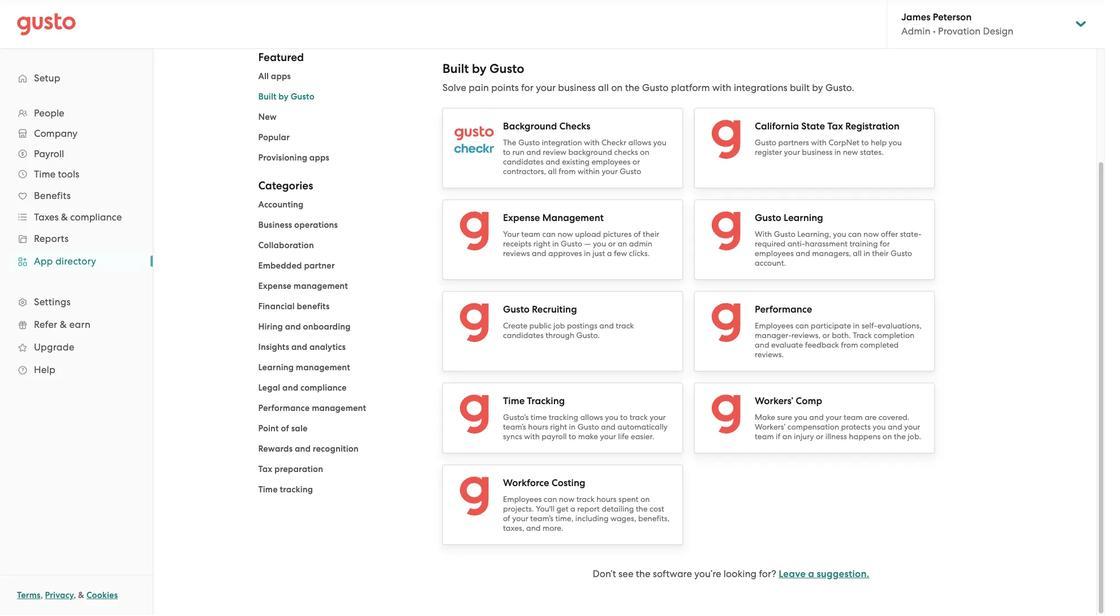Task type: describe. For each thing, give the bounding box(es) containing it.
and inside time tracking gusto's time tracking allows you to track your team's hours right in gusto and automatically syncs with payroll to make your life easier.
[[601, 423, 616, 432]]

management for expense management
[[294, 281, 348, 291]]

for inside gusto learning with gusto learning, you can now offer state- required anti-harassment training for employees and managers, all in their gusto account.
[[880, 239, 890, 248]]

gusto left platform
[[642, 82, 669, 93]]

their inside gusto learning with gusto learning, you can now offer state- required anti-harassment training for employees and managers, all in their gusto account.
[[872, 249, 889, 258]]

pain
[[469, 82, 489, 93]]

built by gusto solve pain points for your business all on the gusto platform with integrations built by gusto.
[[442, 61, 854, 93]]

help
[[871, 138, 887, 147]]

payroll button
[[11, 144, 141, 164]]

reports
[[34, 233, 69, 244]]

wages,
[[611, 514, 636, 523]]

anti-
[[787, 239, 805, 248]]

gusto up "run"
[[518, 138, 540, 147]]

performance logo image
[[706, 303, 746, 343]]

business operations
[[258, 220, 338, 230]]

clicks.
[[629, 249, 650, 258]]

don't
[[593, 569, 616, 580]]

with
[[755, 230, 772, 239]]

allows inside time tracking gusto's time tracking allows you to track your team's hours right in gusto and automatically syncs with payroll to make your life easier.
[[580, 413, 603, 422]]

employees inside performance employees can participate in self-evaluations, manager-reviews, or both. track completion and evaluate feedback from completed reviews.
[[755, 321, 794, 330]]

the inside the workforce costing employees can now track hours spent on projects. you'll get a report detailing the cost of your team's time, including wages, benefits, taxes, and more.
[[636, 505, 648, 514]]

allows inside background checks the gusto integration with checkr allows you to run and review background checks on candidates and existing employees or contractors, all from within your gusto
[[628, 138, 651, 147]]

recruiting
[[532, 304, 577, 316]]

reports link
[[11, 229, 141, 249]]

your up job.
[[904, 423, 920, 432]]

benefits,
[[638, 514, 670, 523]]

taxes,
[[503, 524, 524, 533]]

to up life at the right of the page
[[620, 413, 628, 422]]

rewards and recognition
[[258, 444, 359, 454]]

the inside workers' comp make sure you and your team are covered. workers' compensation protects you and your team if an injury or illness happens on the job.
[[894, 432, 906, 441]]

categories
[[258, 179, 313, 192]]

required
[[755, 239, 786, 248]]

built for built by gusto solve pain points for your business all on the gusto platform with integrations built by gusto.
[[442, 61, 469, 76]]

background checks logo image
[[454, 120, 494, 160]]

or inside performance employees can participate in self-evaluations, manager-reviews, or both. track completion and evaluate feedback from completed reviews.
[[822, 331, 830, 340]]

refer
[[34, 319, 57, 330]]

can inside the workforce costing employees can now track hours spent on projects. you'll get a report detailing the cost of your team's time, including wages, benefits, taxes, and more.
[[544, 495, 557, 504]]

postings
[[567, 321, 597, 330]]

completion
[[874, 331, 914, 340]]

financial
[[258, 302, 295, 312]]

checks
[[559, 121, 590, 132]]

time tracking logo image
[[454, 395, 494, 435]]

california state tax registration gusto partners with corpnet to help you register your business in new states.
[[755, 121, 902, 157]]

you up compensation
[[794, 413, 807, 422]]

app directory
[[34, 256, 96, 267]]

1 vertical spatial team
[[844, 413, 863, 422]]

gusto. inside the built by gusto solve pain points for your business all on the gusto platform with integrations built by gusto.
[[825, 82, 854, 93]]

leave a suggestion. button
[[779, 568, 869, 582]]

states.
[[860, 148, 884, 157]]

you down are
[[873, 423, 886, 432]]

collaboration
[[258, 240, 314, 251]]

1 vertical spatial tax
[[258, 465, 272, 475]]

0 horizontal spatial learning
[[258, 363, 294, 373]]

compliance for legal and compliance
[[300, 383, 347, 393]]

james peterson admin • provation design
[[901, 11, 1014, 37]]

partners
[[778, 138, 809, 147]]

james
[[901, 11, 930, 23]]

compensation
[[787, 423, 839, 432]]

to inside the california state tax registration gusto partners with corpnet to help you register your business in new states.
[[861, 138, 869, 147]]

2 horizontal spatial by
[[812, 82, 823, 93]]

apps for provisioning apps
[[309, 153, 329, 163]]

the inside don't see the software you're looking for? leave a suggestion.
[[636, 569, 650, 580]]

your up illness
[[826, 413, 842, 422]]

and inside expense management your team can now upload pictures of their receipts right in gusto — you or an admin reviews and approves in just a few clicks.
[[532, 249, 546, 258]]

to inside background checks the gusto integration with checkr allows you to run and review background checks on candidates and existing employees or contractors, all from within your gusto
[[503, 148, 510, 157]]

management for performance management
[[312, 403, 366, 414]]

1 vertical spatial of
[[281, 424, 289, 434]]

looking
[[724, 569, 757, 580]]

background
[[503, 121, 557, 132]]

expense for management
[[258, 281, 291, 291]]

setup
[[34, 72, 60, 84]]

point
[[258, 424, 279, 434]]

with inside the built by gusto solve pain points for your business all on the gusto platform with integrations built by gusto.
[[712, 82, 731, 93]]

all inside gusto learning with gusto learning, you can now offer state- required anti-harassment training for employees and managers, all in their gusto account.
[[853, 249, 862, 258]]

feedback
[[805, 341, 839, 350]]

background checks the gusto integration with checkr allows you to run and review background checks on candidates and existing employees or contractors, all from within your gusto
[[503, 121, 666, 176]]

track
[[853, 331, 872, 340]]

built by gusto link
[[258, 92, 314, 102]]

participate
[[811, 321, 851, 330]]

2 , from the left
[[74, 591, 76, 601]]

embedded
[[258, 261, 302, 271]]

suggestion.
[[817, 569, 869, 581]]

performance for employees
[[755, 304, 812, 316]]

•
[[933, 25, 936, 37]]

provation
[[938, 25, 981, 37]]

checks
[[614, 148, 638, 157]]

checkr
[[602, 138, 626, 147]]

an inside workers' comp make sure you and your team are covered. workers' compensation protects you and your team if an injury or illness happens on the job.
[[782, 432, 792, 441]]

accounting
[[258, 200, 304, 210]]

team's inside the workforce costing employees can now track hours spent on projects. you'll get a report detailing the cost of your team's time, including wages, benefits, taxes, and more.
[[530, 514, 553, 523]]

integration
[[542, 138, 582, 147]]

spent
[[618, 495, 639, 504]]

hours inside time tracking gusto's time tracking allows you to track your team's hours right in gusto and automatically syncs with payroll to make your life easier.
[[528, 423, 548, 432]]

corpnet
[[829, 138, 859, 147]]

job
[[553, 321, 565, 330]]

hiring and onboarding
[[258, 322, 351, 332]]

learning management link
[[258, 363, 350, 373]]

2 vertical spatial a
[[808, 569, 814, 581]]

gusto navigation element
[[0, 49, 153, 399]]

hours inside the workforce costing employees can now track hours spent on projects. you'll get a report detailing the cost of your team's time, including wages, benefits, taxes, and more.
[[597, 495, 617, 504]]

tools
[[58, 169, 79, 180]]

1 , from the left
[[41, 591, 43, 601]]

state
[[801, 121, 825, 132]]

in inside performance employees can participate in self-evaluations, manager-reviews, or both. track completion and evaluate feedback from completed reviews.
[[853, 321, 860, 330]]

time tracking link
[[258, 485, 313, 495]]

existing
[[562, 157, 590, 166]]

points
[[491, 82, 519, 93]]

tax preparation link
[[258, 465, 323, 475]]

partner
[[304, 261, 335, 271]]

admin
[[629, 239, 652, 248]]

detailing
[[602, 505, 634, 514]]

in inside the california state tax registration gusto partners with corpnet to help you register your business in new states.
[[834, 148, 841, 157]]

gusto up anti-
[[774, 230, 795, 239]]

all inside the built by gusto solve pain points for your business all on the gusto platform with integrations built by gusto.
[[598, 82, 609, 93]]

earn
[[69, 319, 90, 330]]

learning inside gusto learning with gusto learning, you can now offer state- required anti-harassment training for employees and managers, all in their gusto account.
[[784, 212, 823, 224]]

tax inside the california state tax registration gusto partners with corpnet to help you register your business in new states.
[[827, 121, 843, 132]]

1 workers' from the top
[[755, 396, 793, 407]]

expense for management
[[503, 212, 540, 224]]

legal and compliance link
[[258, 383, 347, 393]]

you're
[[694, 569, 721, 580]]

or inside expense management your team can now upload pictures of their receipts right in gusto — you or an admin reviews and approves in just a few clicks.
[[608, 239, 616, 248]]

you inside gusto learning with gusto learning, you can now offer state- required anti-harassment training for employees and managers, all in their gusto account.
[[833, 230, 846, 239]]

admin
[[901, 25, 931, 37]]

people button
[[11, 103, 141, 123]]

workforce
[[503, 478, 549, 489]]

illness
[[825, 432, 847, 441]]

and right "run"
[[526, 148, 541, 157]]

and down financial benefits 'link' at the left of page
[[285, 322, 301, 332]]

all apps
[[258, 71, 291, 81]]

all
[[258, 71, 269, 81]]

happens
[[849, 432, 881, 441]]

gusto inside time tracking gusto's time tracking allows you to track your team's hours right in gusto and automatically syncs with payroll to make your life easier.
[[578, 423, 599, 432]]

cookies
[[86, 591, 118, 601]]

track inside gusto recruiting create public job postings and track candidates through gusto.
[[616, 321, 634, 330]]

and up the learning management
[[291, 342, 307, 353]]

on inside the workforce costing employees can now track hours spent on projects. you'll get a report detailing the cost of your team's time, including wages, benefits, taxes, and more.
[[640, 495, 650, 504]]

time for tracking
[[258, 485, 278, 495]]

from inside performance employees can participate in self-evaluations, manager-reviews, or both. track completion and evaluate feedback from completed reviews.
[[841, 341, 858, 350]]

2 vertical spatial &
[[78, 591, 84, 601]]

help
[[34, 364, 55, 376]]

gusto inside the california state tax registration gusto partners with corpnet to help you register your business in new states.
[[755, 138, 776, 147]]

covered.
[[879, 413, 909, 422]]

you inside background checks the gusto integration with checkr allows you to run and review background checks on candidates and existing employees or contractors, all from within your gusto
[[653, 138, 666, 147]]

you'll
[[536, 505, 555, 514]]

employees inside gusto learning with gusto learning, you can now offer state- required anti-harassment training for employees and managers, all in their gusto account.
[[755, 249, 794, 258]]

provisioning apps
[[258, 153, 329, 163]]

rewards
[[258, 444, 293, 454]]

payroll
[[34, 148, 64, 160]]

on inside workers' comp make sure you and your team are covered. workers' compensation protects you and your team if an injury or illness happens on the job.
[[883, 432, 892, 441]]

your inside background checks the gusto integration with checkr allows you to run and review background checks on candidates and existing employees or contractors, all from within your gusto
[[602, 167, 618, 176]]

now inside gusto learning with gusto learning, you can now offer state- required anti-harassment training for employees and managers, all in their gusto account.
[[863, 230, 879, 239]]

syncs
[[503, 432, 522, 441]]

gusto down state-
[[891, 249, 912, 258]]

taxes & compliance button
[[11, 207, 141, 227]]

state-
[[900, 230, 922, 239]]

payroll
[[542, 432, 567, 441]]

business operations link
[[258, 220, 338, 230]]

of inside the workforce costing employees can now track hours spent on projects. you'll get a report detailing the cost of your team's time, including wages, benefits, taxes, and more.
[[503, 514, 510, 523]]

and up compensation
[[809, 413, 824, 422]]

costing
[[552, 478, 585, 489]]

gusto down checks
[[620, 167, 641, 176]]

company
[[34, 128, 77, 139]]

gusto's
[[503, 413, 529, 422]]

reviews,
[[792, 331, 820, 340]]

management for learning management
[[296, 363, 350, 373]]



Task type: locate. For each thing, give the bounding box(es) containing it.
0 vertical spatial gusto.
[[825, 82, 854, 93]]

on inside background checks the gusto integration with checkr allows you to run and review background checks on candidates and existing employees or contractors, all from within your gusto
[[640, 148, 649, 157]]

just
[[592, 249, 605, 258]]

analytics
[[309, 342, 346, 353]]

apps right all
[[271, 71, 291, 81]]

0 vertical spatial candidates
[[503, 157, 544, 166]]

0 vertical spatial right
[[533, 239, 550, 248]]

1 horizontal spatial allows
[[628, 138, 651, 147]]

automatically
[[617, 423, 668, 432]]

apps for all apps
[[271, 71, 291, 81]]

1 vertical spatial built
[[258, 92, 276, 102]]

right
[[533, 239, 550, 248], [550, 423, 567, 432]]

a inside the workforce costing employees can now track hours spent on projects. you'll get a report detailing the cost of your team's time, including wages, benefits, taxes, and more.
[[570, 505, 575, 514]]

directory
[[55, 256, 96, 267]]

time down the "tax preparation"
[[258, 485, 278, 495]]

and down "sale"
[[295, 444, 311, 454]]

team's inside time tracking gusto's time tracking allows you to track your team's hours right in gusto and automatically syncs with payroll to make your life easier.
[[503, 423, 526, 432]]

your
[[536, 82, 556, 93], [784, 148, 800, 157], [602, 167, 618, 176], [650, 413, 666, 422], [826, 413, 842, 422], [904, 423, 920, 432], [600, 432, 616, 441], [512, 514, 528, 523]]

management down analytics
[[296, 363, 350, 373]]

allows up make
[[580, 413, 603, 422]]

& left earn
[[60, 319, 67, 330]]

0 vertical spatial an
[[618, 239, 627, 248]]

right right the receipts
[[533, 239, 550, 248]]

tax down the rewards
[[258, 465, 272, 475]]

0 vertical spatial for
[[521, 82, 534, 93]]

business up checks
[[558, 82, 596, 93]]

manager-
[[755, 331, 792, 340]]

1 vertical spatial &
[[60, 319, 67, 330]]

1 horizontal spatial all
[[598, 82, 609, 93]]

featured
[[258, 51, 304, 64]]

to left make
[[569, 432, 576, 441]]

time,
[[555, 514, 573, 523]]

1 vertical spatial right
[[550, 423, 567, 432]]

with right platform
[[712, 82, 731, 93]]

list for categories
[[258, 198, 426, 497]]

your right within
[[602, 167, 618, 176]]

on right checks
[[640, 148, 649, 157]]

their up admin in the right top of the page
[[643, 230, 659, 239]]

and down the "review"
[[546, 157, 560, 166]]

0 horizontal spatial their
[[643, 230, 659, 239]]

or down checks
[[632, 157, 640, 166]]

your inside the built by gusto solve pain points for your business all on the gusto platform with integrations built by gusto.
[[536, 82, 556, 93]]

,
[[41, 591, 43, 601], [74, 591, 76, 601]]

workers' comp logo image
[[706, 395, 746, 435]]

1 horizontal spatial employees
[[755, 321, 794, 330]]

1 candidates from the top
[[503, 157, 544, 166]]

management
[[542, 212, 604, 224]]

their inside expense management your team can now upload pictures of their receipts right in gusto — you or an admin reviews and approves in just a few clicks.
[[643, 230, 659, 239]]

insights and analytics link
[[258, 342, 346, 353]]

workforce costing logo image
[[454, 477, 494, 517]]

and left automatically
[[601, 423, 616, 432]]

make
[[578, 432, 598, 441]]

built
[[790, 82, 810, 93]]

1 vertical spatial learning
[[258, 363, 294, 373]]

make
[[755, 413, 775, 422]]

your left life at the right of the page
[[600, 432, 616, 441]]

terms link
[[17, 591, 41, 601]]

0 horizontal spatial performance
[[258, 403, 310, 414]]

app
[[34, 256, 53, 267]]

0 vertical spatial management
[[294, 281, 348, 291]]

your down projects.
[[512, 514, 528, 523]]

by right built at right
[[812, 82, 823, 93]]

employees inside the workforce costing employees can now track hours spent on projects. you'll get a report detailing the cost of your team's time, including wages, benefits, taxes, and more.
[[503, 495, 542, 504]]

and right reviews
[[532, 249, 546, 258]]

1 horizontal spatial built
[[442, 61, 469, 76]]

expense up financial
[[258, 281, 291, 291]]

and down anti-
[[796, 249, 810, 258]]

candidates inside background checks the gusto integration with checkr allows you to run and review background checks on candidates and existing employees or contractors, all from within your gusto
[[503, 157, 544, 166]]

2 vertical spatial of
[[503, 514, 510, 523]]

list for featured
[[258, 70, 426, 165]]

performance for management
[[258, 403, 310, 414]]

0 horizontal spatial team's
[[503, 423, 526, 432]]

1 horizontal spatial a
[[607, 249, 612, 258]]

compliance for taxes & compliance
[[70, 212, 122, 223]]

to up states.
[[861, 138, 869, 147]]

0 horizontal spatial time
[[34, 169, 56, 180]]

reviews.
[[755, 350, 784, 359]]

0 vertical spatial allows
[[628, 138, 651, 147]]

1 horizontal spatial hours
[[597, 495, 617, 504]]

the inside the built by gusto solve pain points for your business all on the gusto platform with integrations built by gusto.
[[625, 82, 640, 93]]

1 horizontal spatial team
[[755, 432, 774, 441]]

1 vertical spatial management
[[296, 363, 350, 373]]

1 vertical spatial a
[[570, 505, 575, 514]]

allows up checks
[[628, 138, 651, 147]]

with up the background
[[584, 138, 600, 147]]

performance up manager-
[[755, 304, 812, 316]]

expense up your
[[503, 212, 540, 224]]

gusto down all apps
[[291, 92, 314, 102]]

in inside gusto learning with gusto learning, you can now offer state- required anti-harassment training for employees and managers, all in their gusto account.
[[864, 249, 870, 258]]

1 horizontal spatial from
[[841, 341, 858, 350]]

privacy
[[45, 591, 74, 601]]

built by gusto
[[258, 92, 314, 102]]

track inside time tracking gusto's time tracking allows you to track your team's hours right in gusto and automatically syncs with payroll to make your life easier.
[[630, 413, 648, 422]]

now up the training
[[863, 230, 879, 239]]

2 candidates from the top
[[503, 331, 544, 340]]

don't see the software you're looking for? leave a suggestion.
[[593, 569, 869, 581]]

2 horizontal spatial time
[[503, 396, 525, 407]]

are
[[865, 413, 877, 422]]

recognition
[[313, 444, 359, 454]]

1 vertical spatial their
[[872, 249, 889, 258]]

their down the training
[[872, 249, 889, 258]]

new link
[[258, 112, 277, 122]]

onboarding
[[303, 322, 351, 332]]

0 vertical spatial workers'
[[755, 396, 793, 407]]

team left the if
[[755, 432, 774, 441]]

for right points
[[521, 82, 534, 93]]

0 vertical spatial compliance
[[70, 212, 122, 223]]

time down payroll
[[34, 169, 56, 180]]

2 horizontal spatial team
[[844, 413, 863, 422]]

help link
[[11, 360, 141, 380]]

of up admin in the right top of the page
[[634, 230, 641, 239]]

1 horizontal spatial apps
[[309, 153, 329, 163]]

learning up learning,
[[784, 212, 823, 224]]

built inside the built by gusto solve pain points for your business all on the gusto platform with integrations built by gusto.
[[442, 61, 469, 76]]

0 horizontal spatial ,
[[41, 591, 43, 601]]

to down the
[[503, 148, 510, 157]]

performance inside performance employees can participate in self-evaluations, manager-reviews, or both. track completion and evaluate feedback from completed reviews.
[[755, 304, 812, 316]]

an right the if
[[782, 432, 792, 441]]

gusto up approves
[[561, 239, 582, 248]]

1 horizontal spatial of
[[503, 514, 510, 523]]

approves
[[548, 249, 582, 258]]

gusto up make
[[578, 423, 599, 432]]

apps right "provisioning"
[[309, 153, 329, 163]]

team's down you'll
[[530, 514, 553, 523]]

if
[[776, 432, 780, 441]]

2 vertical spatial all
[[853, 249, 862, 258]]

1 horizontal spatial expense
[[503, 212, 540, 224]]

gusto
[[489, 61, 524, 76], [642, 82, 669, 93], [291, 92, 314, 102], [518, 138, 540, 147], [755, 138, 776, 147], [620, 167, 641, 176], [755, 212, 781, 224], [774, 230, 795, 239], [561, 239, 582, 248], [891, 249, 912, 258], [503, 304, 530, 316], [578, 423, 599, 432]]

from inside background checks the gusto integration with checkr allows you to run and review background checks on candidates and existing employees or contractors, all from within your gusto
[[559, 167, 576, 176]]

time tools button
[[11, 164, 141, 184]]

the
[[625, 82, 640, 93], [894, 432, 906, 441], [636, 505, 648, 514], [636, 569, 650, 580]]

terms
[[17, 591, 41, 601]]

offer
[[881, 230, 898, 239]]

gusto learning logo image
[[706, 212, 746, 251]]

can up the training
[[848, 230, 862, 239]]

benefits
[[34, 190, 71, 201]]

1 vertical spatial apps
[[309, 153, 329, 163]]

1 horizontal spatial by
[[472, 61, 486, 76]]

candidates inside gusto recruiting create public job postings and track candidates through gusto.
[[503, 331, 544, 340]]

list containing people
[[0, 103, 153, 381]]

an
[[618, 239, 627, 248], [782, 432, 792, 441]]

1 vertical spatial from
[[841, 341, 858, 350]]

new
[[843, 148, 858, 157]]

expense management logo image
[[454, 212, 494, 251]]

1 vertical spatial workers'
[[755, 423, 786, 432]]

built up new link
[[258, 92, 276, 102]]

gusto. inside gusto recruiting create public job postings and track candidates through gusto.
[[576, 331, 600, 340]]

insights
[[258, 342, 289, 353]]

1 horizontal spatial learning
[[784, 212, 823, 224]]

time tools
[[34, 169, 79, 180]]

1 horizontal spatial time
[[258, 485, 278, 495]]

and down covered.
[[888, 423, 902, 432]]

on inside the built by gusto solve pain points for your business all on the gusto platform with integrations built by gusto.
[[611, 82, 623, 93]]

now down management
[[558, 230, 573, 239]]

0 vertical spatial of
[[634, 230, 641, 239]]

2 horizontal spatial of
[[634, 230, 641, 239]]

you right checkr
[[653, 138, 666, 147]]

in inside time tracking gusto's time tracking allows you to track your team's hours right in gusto and automatically syncs with payroll to make your life easier.
[[569, 423, 576, 432]]

gusto recruiting create public job postings and track candidates through gusto.
[[503, 304, 634, 340]]

gusto. right built at right
[[825, 82, 854, 93]]

for down offer
[[880, 239, 890, 248]]

point of sale
[[258, 424, 308, 434]]

0 vertical spatial &
[[61, 212, 68, 223]]

1 vertical spatial allows
[[580, 413, 603, 422]]

can inside gusto learning with gusto learning, you can now offer state- required anti-harassment training for employees and managers, all in their gusto account.
[[848, 230, 862, 239]]

all inside background checks the gusto integration with checkr allows you to run and review background checks on candidates and existing employees or contractors, all from within your gusto
[[548, 167, 557, 176]]

track right postings
[[616, 321, 634, 330]]

0 horizontal spatial tracking
[[280, 485, 313, 495]]

performance inside list
[[258, 403, 310, 414]]

0 horizontal spatial of
[[281, 424, 289, 434]]

now inside expense management your team can now upload pictures of their receipts right in gusto — you or an admin reviews and approves in just a few clicks.
[[558, 230, 573, 239]]

can inside performance employees can participate in self-evaluations, manager-reviews, or both. track completion and evaluate feedback from completed reviews.
[[795, 321, 809, 330]]

your inside the california state tax registration gusto partners with corpnet to help you register your business in new states.
[[784, 148, 800, 157]]

1 horizontal spatial for
[[880, 239, 890, 248]]

settings link
[[11, 292, 141, 312]]

1 horizontal spatial an
[[782, 432, 792, 441]]

team's down gusto's
[[503, 423, 526, 432]]

gusto up with
[[755, 212, 781, 224]]

& right taxes
[[61, 212, 68, 223]]

your right points
[[536, 82, 556, 93]]

or inside workers' comp make sure you and your team are covered. workers' compensation protects you and your team if an injury or illness happens on the job.
[[816, 432, 823, 441]]

cost
[[650, 505, 664, 514]]

0 horizontal spatial business
[[558, 82, 596, 93]]

for inside the built by gusto solve pain points for your business all on the gusto platform with integrations built by gusto.
[[521, 82, 534, 93]]

0 vertical spatial apps
[[271, 71, 291, 81]]

you right help
[[889, 138, 902, 147]]

terms , privacy , & cookies
[[17, 591, 118, 601]]

home image
[[17, 13, 76, 35]]

injury
[[794, 432, 814, 441]]

expense inside expense management your team can now upload pictures of their receipts right in gusto — you or an admin reviews and approves in just a few clicks.
[[503, 212, 540, 224]]

list containing accounting
[[258, 198, 426, 497]]

right inside time tracking gusto's time tracking allows you to track your team's hours right in gusto and automatically syncs with payroll to make your life easier.
[[550, 423, 567, 432]]

0 horizontal spatial tax
[[258, 465, 272, 475]]

list
[[258, 70, 426, 165], [0, 103, 153, 381], [258, 198, 426, 497]]

management down partner
[[294, 281, 348, 291]]

0 horizontal spatial expense
[[258, 281, 291, 291]]

you inside time tracking gusto's time tracking allows you to track your team's hours right in gusto and automatically syncs with payroll to make your life easier.
[[605, 413, 618, 422]]

employees inside background checks the gusto integration with checkr allows you to run and review background checks on candidates and existing employees or contractors, all from within your gusto
[[592, 157, 631, 166]]

1 horizontal spatial gusto.
[[825, 82, 854, 93]]

or up feedback
[[822, 331, 830, 340]]

& inside dropdown button
[[61, 212, 68, 223]]

0 horizontal spatial team
[[521, 230, 540, 239]]

gusto inside expense management your team can now upload pictures of their receipts right in gusto — you or an admin reviews and approves in just a few clicks.
[[561, 239, 582, 248]]

1 vertical spatial expense
[[258, 281, 291, 291]]

a inside expense management your team can now upload pictures of their receipts right in gusto — you or an admin reviews and approves in just a few clicks.
[[607, 249, 612, 258]]

and inside gusto recruiting create public job postings and track candidates through gusto.
[[599, 321, 614, 330]]

and inside performance employees can participate in self-evaluations, manager-reviews, or both. track completion and evaluate feedback from completed reviews.
[[755, 341, 769, 350]]

provisioning apps link
[[258, 153, 329, 163]]

0 horizontal spatial all
[[548, 167, 557, 176]]

employees up manager-
[[755, 321, 794, 330]]

of up taxes,
[[503, 514, 510, 523]]

tracking up payroll
[[549, 413, 578, 422]]

setup link
[[11, 68, 141, 88]]

all apps link
[[258, 71, 291, 81]]

time inside time tools "dropdown button"
[[34, 169, 56, 180]]

background
[[568, 148, 612, 157]]

you inside expense management your team can now upload pictures of their receipts right in gusto — you or an admin reviews and approves in just a few clicks.
[[593, 239, 606, 248]]

0 horizontal spatial employees
[[503, 495, 542, 504]]

built for built by gusto
[[258, 92, 276, 102]]

from
[[559, 167, 576, 176], [841, 341, 858, 350]]

employees up account.
[[755, 249, 794, 258]]

compliance up reports link at the top left of the page
[[70, 212, 122, 223]]

and left more.
[[526, 524, 541, 533]]

your up automatically
[[650, 413, 666, 422]]

0 horizontal spatial gusto.
[[576, 331, 600, 340]]

track up automatically
[[630, 413, 648, 422]]

gusto up points
[[489, 61, 524, 76]]

provisioning
[[258, 153, 307, 163]]

candidates up contractors,
[[503, 157, 544, 166]]

company button
[[11, 123, 141, 144]]

0 vertical spatial tax
[[827, 121, 843, 132]]

within
[[578, 167, 600, 176]]

by for built by gusto solve pain points for your business all on the gusto platform with integrations built by gusto.
[[472, 61, 486, 76]]

1 vertical spatial gusto.
[[576, 331, 600, 340]]

1 vertical spatial business
[[802, 148, 832, 157]]

by down all apps
[[279, 92, 289, 102]]

gusto up create
[[503, 304, 530, 316]]

0 horizontal spatial by
[[279, 92, 289, 102]]

with right syncs
[[524, 432, 540, 441]]

1 horizontal spatial compliance
[[300, 383, 347, 393]]

time for tracking
[[503, 396, 525, 407]]

can up approves
[[542, 230, 556, 239]]

time inside time tracking gusto's time tracking allows you to track your team's hours right in gusto and automatically syncs with payroll to make your life easier.
[[503, 396, 525, 407]]

1 vertical spatial employees
[[503, 495, 542, 504]]

management
[[294, 281, 348, 291], [296, 363, 350, 373], [312, 403, 366, 414]]

settings
[[34, 296, 71, 308]]

with inside the california state tax registration gusto partners with corpnet to help you register your business in new states.
[[811, 138, 827, 147]]

track inside the workforce costing employees can now track hours spent on projects. you'll get a report detailing the cost of your team's time, including wages, benefits, taxes, and more.
[[576, 495, 595, 504]]

1 horizontal spatial their
[[872, 249, 889, 258]]

2 horizontal spatial all
[[853, 249, 862, 258]]

0 horizontal spatial hours
[[528, 423, 548, 432]]

0 horizontal spatial apps
[[271, 71, 291, 81]]

right inside expense management your team can now upload pictures of their receipts right in gusto — you or an admin reviews and approves in just a few clicks.
[[533, 239, 550, 248]]

list containing all apps
[[258, 70, 426, 165]]

tracking inside time tracking gusto's time tracking allows you to track your team's hours right in gusto and automatically syncs with payroll to make your life easier.
[[549, 413, 578, 422]]

cookies button
[[86, 589, 118, 603]]

0 horizontal spatial built
[[258, 92, 276, 102]]

or inside background checks the gusto integration with checkr allows you to run and review background checks on candidates and existing employees or contractors, all from within your gusto
[[632, 157, 640, 166]]

team up the receipts
[[521, 230, 540, 239]]

now inside the workforce costing employees can now track hours spent on projects. you'll get a report detailing the cost of your team's time, including wages, benefits, taxes, and more.
[[559, 495, 574, 504]]

2 vertical spatial management
[[312, 403, 366, 414]]

1 vertical spatial tracking
[[280, 485, 313, 495]]

built up solve
[[442, 61, 469, 76]]

registration
[[845, 121, 900, 132]]

1 horizontal spatial ,
[[74, 591, 76, 601]]

workers' comp make sure you and your team are covered. workers' compensation protects you and your team if an injury or illness happens on the job.
[[755, 396, 921, 441]]

financial benefits link
[[258, 302, 330, 312]]

you up just
[[593, 239, 606, 248]]

refer & earn link
[[11, 315, 141, 335]]

legal
[[258, 383, 280, 393]]

leave
[[779, 569, 806, 581]]

can up reviews, on the bottom of the page
[[795, 321, 809, 330]]

0 horizontal spatial compliance
[[70, 212, 122, 223]]

allows
[[628, 138, 651, 147], [580, 413, 603, 422]]

1 horizontal spatial business
[[802, 148, 832, 157]]

business inside the built by gusto solve pain points for your business all on the gusto platform with integrations built by gusto.
[[558, 82, 596, 93]]

of inside expense management your team can now upload pictures of their receipts right in gusto — you or an admin reviews and approves in just a few clicks.
[[634, 230, 641, 239]]

2 vertical spatial track
[[576, 495, 595, 504]]

time for tools
[[34, 169, 56, 180]]

with inside background checks the gusto integration with checkr allows you to run and review background checks on candidates and existing employees or contractors, all from within your gusto
[[584, 138, 600, 147]]

can up you'll
[[544, 495, 557, 504]]

embedded partner link
[[258, 261, 335, 271]]

and inside gusto learning with gusto learning, you can now offer state- required anti-harassment training for employees and managers, all in their gusto account.
[[796, 249, 810, 258]]

an inside expense management your team can now upload pictures of their receipts right in gusto — you or an admin reviews and approves in just a few clicks.
[[618, 239, 627, 248]]

legal and compliance
[[258, 383, 347, 393]]

2 workers' from the top
[[755, 423, 786, 432]]

employees
[[592, 157, 631, 166], [755, 249, 794, 258]]

& for compliance
[[61, 212, 68, 223]]

compliance up performance management
[[300, 383, 347, 393]]

operations
[[294, 220, 338, 230]]

tracking
[[549, 413, 578, 422], [280, 485, 313, 495]]

you up life at the right of the page
[[605, 413, 618, 422]]

your inside the workforce costing employees can now track hours spent on projects. you'll get a report detailing the cost of your team's time, including wages, benefits, taxes, and more.
[[512, 514, 528, 523]]

with inside time tracking gusto's time tracking allows you to track your team's hours right in gusto and automatically syncs with payroll to make your life easier.
[[524, 432, 540, 441]]

& for earn
[[60, 319, 67, 330]]

1 vertical spatial performance
[[258, 403, 310, 414]]

0 vertical spatial business
[[558, 82, 596, 93]]

1 vertical spatial compliance
[[300, 383, 347, 393]]

team inside expense management your team can now upload pictures of their receipts right in gusto — you or an admin reviews and approves in just a few clicks.
[[521, 230, 540, 239]]

1 vertical spatial time
[[503, 396, 525, 407]]

0 horizontal spatial allows
[[580, 413, 603, 422]]

learning
[[784, 212, 823, 224], [258, 363, 294, 373]]

0 vertical spatial time
[[34, 169, 56, 180]]

1 vertical spatial candidates
[[503, 331, 544, 340]]

upgrade link
[[11, 337, 141, 358]]

1 vertical spatial all
[[548, 167, 557, 176]]

comp
[[796, 396, 822, 407]]

team up protects
[[844, 413, 863, 422]]

evaluate
[[771, 341, 803, 350]]

0 vertical spatial employees
[[755, 321, 794, 330]]

by for built by gusto
[[279, 92, 289, 102]]

1 vertical spatial an
[[782, 432, 792, 441]]

california state tax registration logo image
[[706, 120, 746, 160]]

2 vertical spatial time
[[258, 485, 278, 495]]

and inside the workforce costing employees can now track hours spent on projects. you'll get a report detailing the cost of your team's time, including wages, benefits, taxes, and more.
[[526, 524, 541, 533]]

, left cookies
[[74, 591, 76, 601]]

you inside the california state tax registration gusto partners with corpnet to help you register your business in new states.
[[889, 138, 902, 147]]

all down the training
[[853, 249, 862, 258]]

tax
[[827, 121, 843, 132], [258, 465, 272, 475]]

solve
[[442, 82, 466, 93]]

and right legal
[[282, 383, 298, 393]]

compliance
[[70, 212, 122, 223], [300, 383, 347, 393]]

financial benefits
[[258, 302, 330, 312]]

workers' up 'make'
[[755, 396, 793, 407]]

0 vertical spatial performance
[[755, 304, 812, 316]]

0 horizontal spatial a
[[570, 505, 575, 514]]

1 vertical spatial employees
[[755, 249, 794, 258]]

compliance inside dropdown button
[[70, 212, 122, 223]]

a right just
[[607, 249, 612, 258]]

now up get
[[559, 495, 574, 504]]

privacy link
[[45, 591, 74, 601]]

popular link
[[258, 132, 290, 143]]

business inside the california state tax registration gusto partners with corpnet to help you register your business in new states.
[[802, 148, 832, 157]]

0 vertical spatial tracking
[[549, 413, 578, 422]]

0 horizontal spatial an
[[618, 239, 627, 248]]

all down the "review"
[[548, 167, 557, 176]]

0 vertical spatial employees
[[592, 157, 631, 166]]

hours down time
[[528, 423, 548, 432]]

gusto inside gusto recruiting create public job postings and track candidates through gusto.
[[503, 304, 530, 316]]

gusto recruiting logo image
[[454, 303, 494, 343]]

can inside expense management your team can now upload pictures of their receipts right in gusto — you or an admin reviews and approves in just a few clicks.
[[542, 230, 556, 239]]

and up reviews.
[[755, 341, 769, 350]]

0 vertical spatial team
[[521, 230, 540, 239]]

with down state
[[811, 138, 827, 147]]

2 vertical spatial team
[[755, 432, 774, 441]]



Task type: vqa. For each thing, say whether or not it's contained in the screenshot.
the to to the top
no



